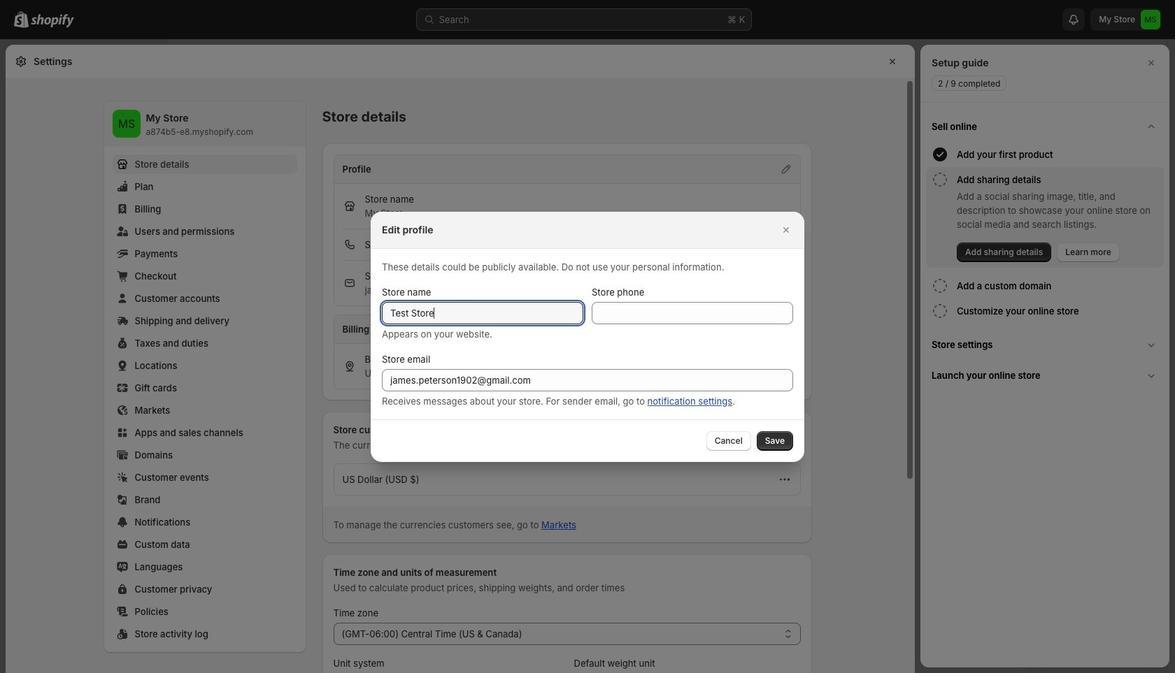 Task type: locate. For each thing, give the bounding box(es) containing it.
my store image
[[112, 110, 140, 138]]

dialog
[[920, 45, 1169, 668], [0, 212, 1175, 462]]

shop settings menu element
[[104, 101, 305, 653]]

None text field
[[382, 302, 583, 324]]

None text field
[[592, 302, 793, 324], [382, 369, 793, 391], [592, 302, 793, 324], [382, 369, 793, 391]]

mark customize your online store as done image
[[932, 303, 948, 320]]



Task type: describe. For each thing, give the bounding box(es) containing it.
shopify image
[[31, 14, 74, 28]]

settings dialog
[[6, 45, 915, 674]]

mark add a custom domain as done image
[[932, 278, 948, 294]]

mark add sharing details as done image
[[932, 171, 948, 188]]



